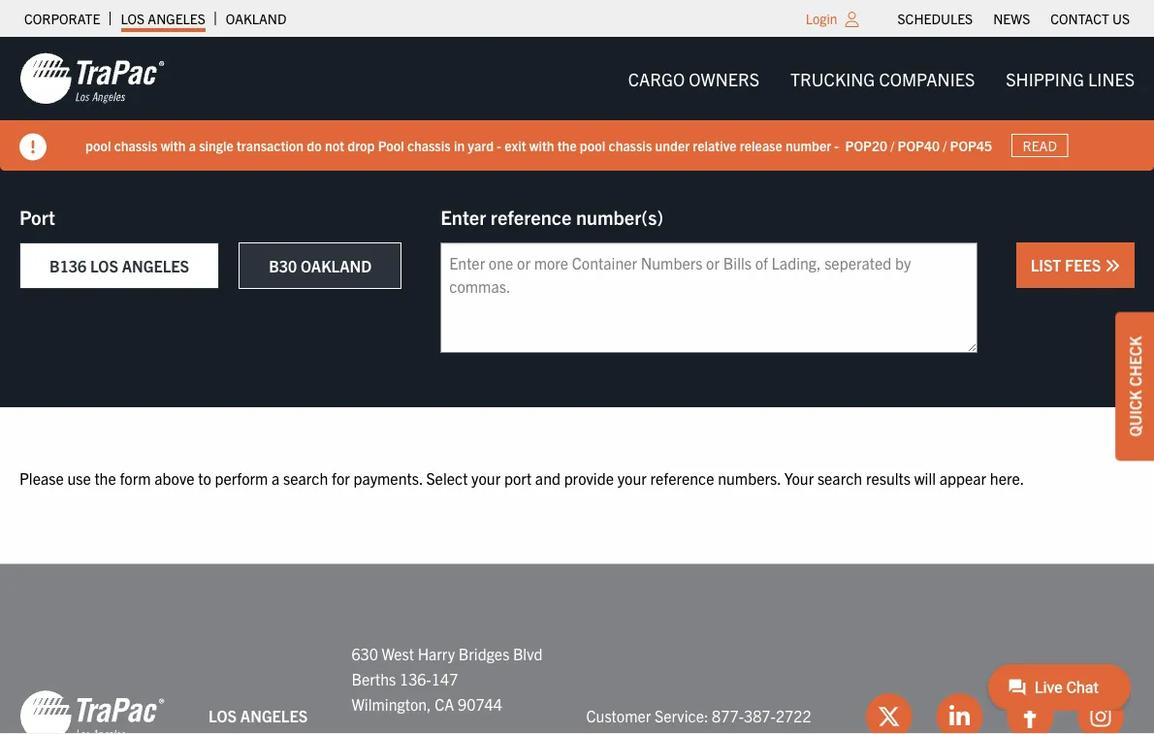 Task type: describe. For each thing, give the bounding box(es) containing it.
news link
[[994, 5, 1031, 32]]

read link
[[1012, 134, 1069, 157]]

contact us link
[[1051, 5, 1131, 32]]

1 pool from the left
[[85, 136, 111, 154]]

check
[[1126, 336, 1145, 387]]

cargo
[[629, 67, 685, 89]]

yard
[[468, 136, 494, 154]]

number
[[786, 136, 832, 154]]

1 horizontal spatial a
[[272, 468, 280, 488]]

quick check link
[[1116, 312, 1155, 461]]

fees
[[1066, 255, 1102, 275]]

read
[[1023, 137, 1058, 154]]

trucking companies link
[[775, 59, 991, 98]]

solid image
[[1105, 258, 1121, 274]]

numbers.
[[718, 468, 781, 488]]

single
[[199, 136, 234, 154]]

b30 oakland
[[269, 256, 372, 276]]

1 los angeles image from the top
[[19, 51, 165, 106]]

select
[[426, 468, 468, 488]]

630
[[352, 645, 378, 664]]

harry
[[418, 645, 455, 664]]

contact
[[1051, 10, 1110, 27]]

b136
[[49, 256, 87, 276]]

will
[[915, 468, 937, 488]]

0 vertical spatial los angeles
[[121, 10, 206, 27]]

877-
[[712, 707, 744, 726]]

port
[[505, 468, 532, 488]]

b30
[[269, 256, 297, 276]]

los angeles inside footer
[[209, 707, 308, 726]]

pop45
[[951, 136, 993, 154]]

footer containing 630 west harry bridges blvd
[[0, 564, 1155, 735]]

2 your from the left
[[618, 468, 647, 488]]

customer
[[587, 707, 652, 726]]

387-
[[744, 707, 776, 726]]

pool
[[378, 136, 404, 154]]

login
[[806, 10, 838, 27]]

Enter reference number(s) text field
[[441, 243, 978, 353]]

solid image
[[19, 133, 47, 161]]

2 los angeles image from the top
[[19, 689, 165, 735]]

form
[[120, 468, 151, 488]]

menu bar inside banner
[[613, 59, 1151, 98]]

1 vertical spatial angeles
[[122, 256, 189, 276]]

provide
[[564, 468, 614, 488]]

pop20
[[846, 136, 888, 154]]

1 / from the left
[[891, 136, 895, 154]]

list fees
[[1031, 255, 1105, 275]]

2722
[[776, 707, 812, 726]]

your
[[785, 468, 814, 488]]

appear
[[940, 468, 987, 488]]

angeles inside footer
[[241, 707, 308, 726]]

2 with from the left
[[530, 136, 555, 154]]

west
[[382, 645, 414, 664]]

above
[[155, 468, 195, 488]]

lines
[[1089, 67, 1135, 89]]

blvd
[[513, 645, 543, 664]]

1 chassis from the left
[[114, 136, 158, 154]]

contact us
[[1051, 10, 1131, 27]]

oakland link
[[226, 5, 287, 32]]

corporate link
[[24, 5, 100, 32]]

3 chassis from the left
[[609, 136, 652, 154]]

relative
[[693, 136, 737, 154]]

please
[[19, 468, 64, 488]]

port
[[19, 204, 55, 229]]

1 horizontal spatial reference
[[651, 468, 715, 488]]

owners
[[689, 67, 760, 89]]

list fees button
[[1017, 243, 1135, 288]]

1 search from the left
[[283, 468, 328, 488]]

shipping lines link
[[991, 59, 1151, 98]]



Task type: locate. For each thing, give the bounding box(es) containing it.
0 horizontal spatial a
[[189, 136, 196, 154]]

banner
[[0, 37, 1155, 171]]

los angeles link
[[121, 5, 206, 32]]

0 vertical spatial los
[[121, 10, 145, 27]]

0 horizontal spatial pool
[[85, 136, 111, 154]]

1 vertical spatial los angeles
[[209, 707, 308, 726]]

search
[[283, 468, 328, 488], [818, 468, 863, 488]]

reference left numbers.
[[651, 468, 715, 488]]

0 horizontal spatial reference
[[491, 204, 572, 229]]

berths
[[352, 669, 396, 689]]

menu bar up shipping
[[888, 5, 1141, 32]]

0 vertical spatial menu bar
[[888, 5, 1141, 32]]

/ left the pop45
[[944, 136, 947, 154]]

with
[[161, 136, 186, 154], [530, 136, 555, 154]]

login link
[[806, 10, 838, 27]]

exit
[[505, 136, 527, 154]]

0 vertical spatial los angeles image
[[19, 51, 165, 106]]

cargo owners link
[[613, 59, 775, 98]]

drop
[[348, 136, 375, 154]]

trucking companies
[[791, 67, 976, 89]]

schedules link
[[898, 5, 974, 32]]

1 horizontal spatial /
[[944, 136, 947, 154]]

and
[[536, 468, 561, 488]]

under
[[656, 136, 690, 154]]

0 horizontal spatial with
[[161, 136, 186, 154]]

with left single
[[161, 136, 186, 154]]

0 horizontal spatial search
[[283, 468, 328, 488]]

0 horizontal spatial oakland
[[226, 10, 287, 27]]

1 horizontal spatial the
[[558, 136, 577, 154]]

companies
[[880, 67, 976, 89]]

0 horizontal spatial the
[[95, 468, 116, 488]]

menu bar containing cargo owners
[[613, 59, 1151, 98]]

footer
[[0, 564, 1155, 735]]

1 horizontal spatial your
[[618, 468, 647, 488]]

pool up number(s)
[[580, 136, 606, 154]]

results
[[867, 468, 911, 488]]

1 your from the left
[[472, 468, 501, 488]]

1 horizontal spatial oakland
[[301, 256, 372, 276]]

1 vertical spatial a
[[272, 468, 280, 488]]

a inside banner
[[189, 136, 196, 154]]

to
[[198, 468, 211, 488]]

2 / from the left
[[944, 136, 947, 154]]

2 - from the left
[[835, 136, 840, 154]]

use
[[67, 468, 91, 488]]

los angeles image
[[19, 51, 165, 106], [19, 689, 165, 735]]

0 horizontal spatial los angeles
[[121, 10, 206, 27]]

your left the port
[[472, 468, 501, 488]]

wilmington,
[[352, 694, 431, 714]]

quick check
[[1126, 336, 1145, 437]]

reference right the enter
[[491, 204, 572, 229]]

2 horizontal spatial chassis
[[609, 136, 652, 154]]

1 - from the left
[[497, 136, 502, 154]]

quick
[[1126, 390, 1145, 437]]

0 horizontal spatial chassis
[[114, 136, 158, 154]]

-
[[497, 136, 502, 154], [835, 136, 840, 154]]

here.
[[991, 468, 1025, 488]]

a right perform
[[272, 468, 280, 488]]

us
[[1113, 10, 1131, 27]]

1 horizontal spatial -
[[835, 136, 840, 154]]

please use the form above to perform a search for payments. select your port and provide your reference numbers. your search results will appear here.
[[19, 468, 1025, 488]]

reference
[[491, 204, 572, 229], [651, 468, 715, 488]]

1 horizontal spatial with
[[530, 136, 555, 154]]

a
[[189, 136, 196, 154], [272, 468, 280, 488]]

0 horizontal spatial -
[[497, 136, 502, 154]]

1 vertical spatial los angeles image
[[19, 689, 165, 735]]

the right use
[[95, 468, 116, 488]]

oakland right b30
[[301, 256, 372, 276]]

0 vertical spatial reference
[[491, 204, 572, 229]]

trucking
[[791, 67, 876, 89]]

1 horizontal spatial search
[[818, 468, 863, 488]]

menu bar containing schedules
[[888, 5, 1141, 32]]

pool chassis with a single transaction  do not drop pool chassis in yard -  exit with the pool chassis under relative release number -  pop20 / pop40 / pop45
[[85, 136, 993, 154]]

in
[[454, 136, 465, 154]]

/ right pop20
[[891, 136, 895, 154]]

pop40
[[898, 136, 940, 154]]

search left the for
[[283, 468, 328, 488]]

1 with from the left
[[161, 136, 186, 154]]

banner containing cargo owners
[[0, 37, 1155, 171]]

0 horizontal spatial los
[[90, 256, 118, 276]]

2 horizontal spatial los
[[209, 707, 237, 726]]

release
[[740, 136, 783, 154]]

menu bar
[[888, 5, 1141, 32], [613, 59, 1151, 98]]

bridges
[[459, 645, 510, 664]]

chassis left in
[[408, 136, 451, 154]]

2 search from the left
[[818, 468, 863, 488]]

1 horizontal spatial los
[[121, 10, 145, 27]]

shipping lines
[[1007, 67, 1135, 89]]

for
[[332, 468, 350, 488]]

90744
[[458, 694, 503, 714]]

number(s)
[[576, 204, 664, 229]]

light image
[[846, 12, 859, 27]]

- left "exit"
[[497, 136, 502, 154]]

cargo owners
[[629, 67, 760, 89]]

136-
[[400, 669, 432, 689]]

with right "exit"
[[530, 136, 555, 154]]

chassis
[[114, 136, 158, 154], [408, 136, 451, 154], [609, 136, 652, 154]]

1 vertical spatial oakland
[[301, 256, 372, 276]]

0 horizontal spatial your
[[472, 468, 501, 488]]

search right your on the right of page
[[818, 468, 863, 488]]

1 horizontal spatial chassis
[[408, 136, 451, 154]]

los angeles
[[121, 10, 206, 27], [209, 707, 308, 726]]

the right "exit"
[[558, 136, 577, 154]]

/
[[891, 136, 895, 154], [944, 136, 947, 154]]

do
[[307, 136, 322, 154]]

menu bar down light icon
[[613, 59, 1151, 98]]

b136 los angeles
[[49, 256, 189, 276]]

los inside los angeles link
[[121, 10, 145, 27]]

1 vertical spatial menu bar
[[613, 59, 1151, 98]]

1 vertical spatial the
[[95, 468, 116, 488]]

transaction
[[237, 136, 304, 154]]

enter
[[441, 204, 486, 229]]

chassis left under
[[609, 136, 652, 154]]

los
[[121, 10, 145, 27], [90, 256, 118, 276], [209, 707, 237, 726]]

oakland
[[226, 10, 287, 27], [301, 256, 372, 276]]

0 vertical spatial angeles
[[148, 10, 206, 27]]

a left single
[[189, 136, 196, 154]]

1 horizontal spatial pool
[[580, 136, 606, 154]]

0 vertical spatial a
[[189, 136, 196, 154]]

corporate
[[24, 10, 100, 27]]

enter reference number(s)
[[441, 204, 664, 229]]

630 west harry bridges blvd berths 136-147 wilmington, ca 90744 customer service: 877-387-2722
[[352, 645, 812, 726]]

not
[[325, 136, 345, 154]]

angeles
[[148, 10, 206, 27], [122, 256, 189, 276], [241, 707, 308, 726]]

1 vertical spatial los
[[90, 256, 118, 276]]

ca
[[435, 694, 455, 714]]

pool
[[85, 136, 111, 154], [580, 136, 606, 154]]

your
[[472, 468, 501, 488], [618, 468, 647, 488]]

0 horizontal spatial /
[[891, 136, 895, 154]]

oakland right los angeles link
[[226, 10, 287, 27]]

1 vertical spatial reference
[[651, 468, 715, 488]]

perform
[[215, 468, 268, 488]]

chassis left single
[[114, 136, 158, 154]]

list
[[1031, 255, 1062, 275]]

your right provide
[[618, 468, 647, 488]]

news
[[994, 10, 1031, 27]]

0 vertical spatial the
[[558, 136, 577, 154]]

2 pool from the left
[[580, 136, 606, 154]]

2 vertical spatial los
[[209, 707, 237, 726]]

1 horizontal spatial los angeles
[[209, 707, 308, 726]]

- right number
[[835, 136, 840, 154]]

payments.
[[354, 468, 423, 488]]

pool right solid icon
[[85, 136, 111, 154]]

shipping
[[1007, 67, 1085, 89]]

2 vertical spatial angeles
[[241, 707, 308, 726]]

schedules
[[898, 10, 974, 27]]

2 chassis from the left
[[408, 136, 451, 154]]

147
[[432, 669, 458, 689]]

0 vertical spatial oakland
[[226, 10, 287, 27]]

service:
[[655, 707, 709, 726]]



Task type: vqa. For each thing, say whether or not it's contained in the screenshot.
LLOYD
no



